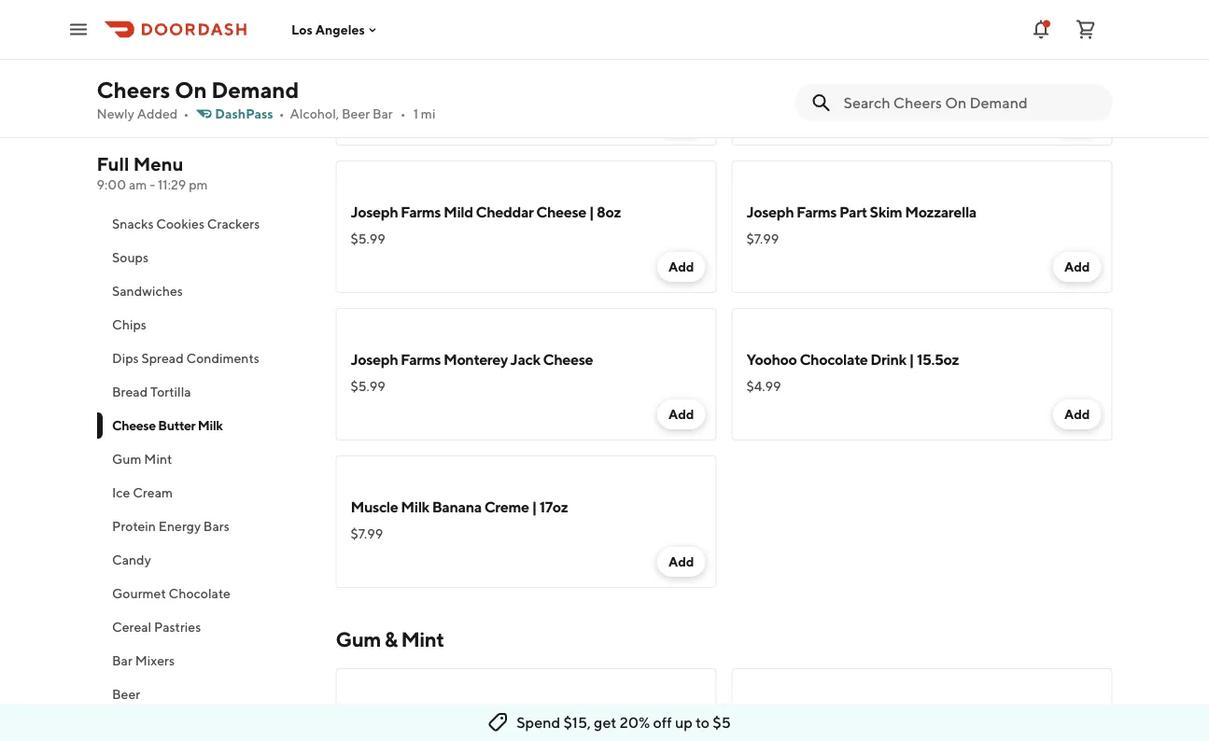 Task type: vqa. For each thing, say whether or not it's contained in the screenshot.
Chocolate Croissant dialog
no



Task type: locate. For each thing, give the bounding box(es) containing it.
0 horizontal spatial bar
[[112, 653, 132, 669]]

muscle milk banana creme | 17oz
[[351, 498, 568, 516]]

0 vertical spatial cheese
[[536, 203, 586, 221]]

angeles
[[315, 22, 365, 37]]

menu
[[133, 153, 184, 175]]

joseph
[[351, 203, 398, 221], [746, 203, 794, 221], [351, 351, 398, 368]]

snacks
[[112, 216, 153, 232]]

1 vertical spatial cheese
[[543, 351, 593, 368]]

1 vertical spatial beer
[[112, 687, 140, 702]]

1 vertical spatial $7.99
[[351, 526, 383, 542]]

unsweeted
[[377, 56, 452, 73]]

2 horizontal spatial 1
[[905, 56, 910, 73]]

demand
[[211, 76, 299, 103]]

chocolate
[[800, 351, 868, 368], [168, 586, 230, 601]]

sandwiches
[[112, 283, 182, 299]]

cookies
[[156, 216, 204, 232]]

trident
[[746, 711, 794, 729]]

1 left gallon
[[905, 56, 910, 73]]

mint inside button
[[144, 451, 172, 467]]

•
[[183, 106, 189, 121], [279, 106, 284, 121], [400, 106, 406, 121]]

9:00
[[97, 177, 126, 192]]

cheese down bread
[[112, 418, 155, 433]]

view
[[783, 56, 816, 73]]

gourmet chocolate
[[112, 586, 230, 601]]

1 vertical spatial bar
[[112, 653, 132, 669]]

mixers
[[135, 653, 174, 669]]

1 left quart
[[574, 56, 579, 73]]

farms left monterey
[[401, 351, 441, 368]]

dashpass •
[[215, 106, 284, 121]]

milk right whole
[[866, 56, 894, 73]]

bar
[[372, 106, 393, 121], [112, 653, 132, 669]]

protein energy bars
[[112, 519, 229, 534]]

altoids peppermint mint
[[351, 711, 513, 729]]

1 horizontal spatial $7.99
[[746, 231, 779, 246]]

| right almond
[[566, 56, 571, 73]]

1 horizontal spatial bar
[[372, 106, 393, 121]]

gum & mint
[[336, 627, 444, 652]]

| for almond
[[566, 56, 571, 73]]

0 horizontal spatial $7.99
[[351, 526, 383, 542]]

farms left part
[[797, 203, 837, 221]]

1 horizontal spatial •
[[279, 106, 284, 121]]

0 horizontal spatial mint
[[144, 451, 172, 467]]

2 • from the left
[[279, 106, 284, 121]]

snacks cookies crackers
[[112, 216, 259, 232]]

cheese right jack
[[543, 351, 593, 368]]

mint left spend
[[481, 711, 513, 729]]

bread
[[112, 384, 147, 400]]

1 vertical spatial mint
[[401, 627, 444, 652]]

• down the on
[[183, 106, 189, 121]]

1 $5.99 from the top
[[351, 231, 386, 246]]

yoohoo chocolate drink | 15.5oz
[[746, 351, 959, 368]]

cheese left 8oz
[[536, 203, 586, 221]]

spend $15, get 20% off up to $5
[[516, 714, 731, 732]]

soups
[[112, 250, 148, 265]]

silk unsweeted original almond | 1 quart
[[351, 56, 621, 73]]

mint
[[144, 451, 172, 467], [401, 627, 444, 652], [481, 711, 513, 729]]

2 horizontal spatial •
[[400, 106, 406, 121]]

bar left mi
[[372, 106, 393, 121]]

add
[[1064, 112, 1090, 127], [668, 259, 694, 275], [1064, 259, 1090, 275], [668, 407, 694, 422], [1064, 407, 1090, 422], [668, 554, 694, 570]]

cream
[[132, 485, 172, 500]]

add button
[[1053, 105, 1101, 134], [657, 252, 705, 282], [1053, 252, 1101, 282], [657, 400, 705, 429], [1053, 400, 1101, 429], [657, 547, 705, 577]]

gallon
[[913, 56, 956, 73]]

17oz
[[539, 498, 568, 516]]

0 vertical spatial chocolate
[[800, 351, 868, 368]]

1 vertical spatial milk
[[197, 418, 222, 433]]

beer button
[[97, 678, 313, 711]]

0 items, open order cart image
[[1075, 18, 1097, 41]]

1 horizontal spatial milk
[[401, 498, 429, 516]]

alcohol, beer bar • 1 mi
[[290, 106, 435, 121]]

add for joseph farms monterey jack cheese
[[668, 407, 694, 422]]

chocolate inside button
[[168, 586, 230, 601]]

|
[[566, 56, 571, 73], [897, 56, 902, 73], [589, 203, 594, 221], [909, 351, 914, 368], [532, 498, 537, 516]]

$7.99 for joseph farms part skim mozzarella
[[746, 231, 779, 246]]

yoohoo
[[746, 351, 797, 368]]

1 vertical spatial chocolate
[[168, 586, 230, 601]]

15.5oz
[[917, 351, 959, 368]]

sandwiches button
[[97, 275, 313, 308]]

11:29
[[158, 177, 186, 192]]

1
[[574, 56, 579, 73], [905, 56, 910, 73], [413, 106, 418, 121]]

0 horizontal spatial beer
[[112, 687, 140, 702]]

$7.99
[[746, 231, 779, 246], [351, 526, 383, 542]]

milk right butter
[[197, 418, 222, 433]]

0 vertical spatial mint
[[144, 451, 172, 467]]

chocolate for yoohoo
[[800, 351, 868, 368]]

silk
[[351, 56, 374, 73]]

1 for quart
[[574, 56, 579, 73]]

bread tortilla button
[[97, 375, 313, 409]]

original
[[455, 56, 508, 73]]

gum right "cinnamon"
[[868, 711, 901, 729]]

| left gallon
[[897, 56, 902, 73]]

beer down the bar mixers
[[112, 687, 140, 702]]

0 vertical spatial $7.99
[[746, 231, 779, 246]]

gum up ice
[[112, 451, 141, 467]]

joseph farms part skim mozzarella
[[746, 203, 977, 221]]

1 vertical spatial gum
[[336, 627, 381, 652]]

2 vertical spatial mint
[[481, 711, 513, 729]]

beer inside button
[[112, 687, 140, 702]]

joseph for joseph farms part skim mozzarella
[[746, 203, 794, 221]]

get
[[594, 714, 617, 732]]

farms for part
[[797, 203, 837, 221]]

cheese for cheddar
[[536, 203, 586, 221]]

chocolate down the candy button
[[168, 586, 230, 601]]

1 left mi
[[413, 106, 418, 121]]

gum left &
[[336, 627, 381, 652]]

ice cream button
[[97, 476, 313, 510]]

chocolate for gourmet
[[168, 586, 230, 601]]

1 • from the left
[[183, 106, 189, 121]]

1 horizontal spatial chocolate
[[800, 351, 868, 368]]

0 horizontal spatial chocolate
[[168, 586, 230, 601]]

0 horizontal spatial 1
[[413, 106, 418, 121]]

cheese
[[536, 203, 586, 221], [543, 351, 593, 368], [112, 418, 155, 433]]

20%
[[620, 714, 650, 732]]

mint for altoids
[[481, 711, 513, 729]]

candy button
[[97, 543, 313, 577]]

bar mixers
[[112, 653, 174, 669]]

pastries
[[154, 620, 201, 635]]

0 vertical spatial bar
[[372, 106, 393, 121]]

farms left mild
[[401, 203, 441, 221]]

cereal pastries button
[[97, 611, 313, 644]]

0 vertical spatial milk
[[866, 56, 894, 73]]

1 horizontal spatial mint
[[401, 627, 444, 652]]

gum inside button
[[112, 451, 141, 467]]

gum
[[112, 451, 141, 467], [336, 627, 381, 652], [868, 711, 901, 729]]

| for creme
[[532, 498, 537, 516]]

beer right alcohol, at the left of page
[[342, 106, 370, 121]]

mint up cream
[[144, 451, 172, 467]]

chocolate left drink
[[800, 351, 868, 368]]

| left the 17oz
[[532, 498, 537, 516]]

0 vertical spatial gum
[[112, 451, 141, 467]]

mint right &
[[401, 627, 444, 652]]

snacks cookies crackers button
[[97, 207, 313, 241]]

0 horizontal spatial •
[[183, 106, 189, 121]]

dashpass
[[215, 106, 273, 121]]

1 vertical spatial $5.99
[[351, 379, 386, 394]]

add button for joseph farms mild cheddar cheese | 8oz
[[657, 252, 705, 282]]

$5.99
[[351, 231, 386, 246], [351, 379, 386, 394]]

• left mi
[[400, 106, 406, 121]]

butter
[[158, 418, 195, 433]]

dips
[[112, 351, 138, 366]]

2 horizontal spatial mint
[[481, 711, 513, 729]]

• left alcohol, at the left of page
[[279, 106, 284, 121]]

0 vertical spatial $5.99
[[351, 231, 386, 246]]

newly added •
[[97, 106, 189, 121]]

2 $5.99 from the top
[[351, 379, 386, 394]]

add for yoohoo chocolate drink | 15.5oz
[[1064, 407, 1090, 422]]

0 horizontal spatial gum
[[112, 451, 141, 467]]

2 vertical spatial gum
[[868, 711, 901, 729]]

1 horizontal spatial gum
[[336, 627, 381, 652]]

milk right muscle
[[401, 498, 429, 516]]

1 horizontal spatial 1
[[574, 56, 579, 73]]

bar left mixers
[[112, 653, 132, 669]]

$5.99 for joseph farms mild cheddar cheese | 8oz
[[351, 231, 386, 246]]

mild
[[443, 203, 473, 221]]

gourmet
[[112, 586, 165, 601]]

1 horizontal spatial beer
[[342, 106, 370, 121]]



Task type: describe. For each thing, give the bounding box(es) containing it.
cheese butter milk
[[112, 418, 222, 433]]

los angeles
[[291, 22, 365, 37]]

spend
[[516, 714, 560, 732]]

bread tortilla
[[112, 384, 191, 400]]

ice cream
[[112, 485, 172, 500]]

1 for gallon
[[905, 56, 910, 73]]

full menu 9:00 am - 11:29 pm
[[97, 153, 208, 192]]

| right drink
[[909, 351, 914, 368]]

almond
[[511, 56, 563, 73]]

$15,
[[563, 714, 591, 732]]

los angeles button
[[291, 22, 380, 37]]

open menu image
[[67, 18, 90, 41]]

dips spread condiments button
[[97, 342, 313, 375]]

3 • from the left
[[400, 106, 406, 121]]

gum mint button
[[97, 443, 313, 476]]

2 horizontal spatial gum
[[868, 711, 901, 729]]

$7.99 for muscle milk banana creme | 17oz
[[351, 526, 383, 542]]

gum mint
[[112, 451, 172, 467]]

cheddar
[[476, 203, 534, 221]]

rock view whole milk | 1 gallon
[[746, 56, 956, 73]]

spread
[[141, 351, 183, 366]]

los
[[291, 22, 313, 37]]

energy
[[158, 519, 200, 534]]

crackers
[[207, 216, 259, 232]]

notification bell image
[[1030, 18, 1052, 41]]

add for joseph farms mild cheddar cheese | 8oz
[[668, 259, 694, 275]]

add for joseph farms part skim mozzarella
[[1064, 259, 1090, 275]]

add button for yoohoo chocolate drink | 15.5oz
[[1053, 400, 1101, 429]]

| left 8oz
[[589, 203, 594, 221]]

cinnamon
[[797, 711, 865, 729]]

bar inside button
[[112, 653, 132, 669]]

whole
[[819, 56, 863, 73]]

&
[[384, 627, 397, 652]]

skim
[[870, 203, 902, 221]]

am
[[129, 177, 147, 192]]

condiments
[[186, 351, 259, 366]]

candy
[[112, 552, 151, 568]]

add button for muscle milk banana creme | 17oz
[[657, 547, 705, 577]]

farms for mild
[[401, 203, 441, 221]]

muscle
[[351, 498, 398, 516]]

add for muscle milk banana creme | 17oz
[[668, 554, 694, 570]]

added
[[137, 106, 178, 121]]

$4.99
[[746, 379, 781, 394]]

cheers on demand
[[97, 76, 299, 103]]

gum for gum & mint
[[336, 627, 381, 652]]

cheers
[[97, 76, 170, 103]]

creme
[[484, 498, 529, 516]]

dips spread condiments
[[112, 351, 259, 366]]

| for milk
[[897, 56, 902, 73]]

2 vertical spatial milk
[[401, 498, 429, 516]]

0 horizontal spatial milk
[[197, 418, 222, 433]]

gourmet chocolate button
[[97, 577, 313, 611]]

joseph farms monterey jack cheese
[[351, 351, 593, 368]]

newly
[[97, 106, 134, 121]]

on
[[175, 76, 207, 103]]

pm
[[189, 177, 208, 192]]

alcohol,
[[290, 106, 339, 121]]

0 vertical spatial beer
[[342, 106, 370, 121]]

farms for monterey
[[401, 351, 441, 368]]

altoids
[[351, 711, 397, 729]]

mint for gum
[[401, 627, 444, 652]]

protein energy bars button
[[97, 510, 313, 543]]

joseph for joseph farms mild cheddar cheese | 8oz
[[351, 203, 398, 221]]

cereal
[[112, 620, 151, 635]]

off
[[653, 714, 672, 732]]

$5.99 for joseph farms monterey jack cheese
[[351, 379, 386, 394]]

add button for joseph farms monterey jack cheese
[[657, 400, 705, 429]]

cereal pastries
[[112, 620, 201, 635]]

protein
[[112, 519, 155, 534]]

gum for gum mint
[[112, 451, 141, 467]]

mi
[[421, 106, 435, 121]]

8oz
[[597, 203, 621, 221]]

add button for joseph farms part skim mozzarella
[[1053, 252, 1101, 282]]

part
[[839, 203, 867, 221]]

drink
[[871, 351, 906, 368]]

quart
[[582, 56, 621, 73]]

ice
[[112, 485, 130, 500]]

up
[[675, 714, 693, 732]]

$5
[[713, 714, 731, 732]]

mozzarella
[[905, 203, 977, 221]]

joseph farms mild cheddar cheese | 8oz
[[351, 203, 621, 221]]

chips
[[112, 317, 146, 332]]

bars
[[203, 519, 229, 534]]

trident cinnamon gum
[[746, 711, 901, 729]]

tortilla
[[150, 384, 191, 400]]

joseph for joseph farms monterey jack cheese
[[351, 351, 398, 368]]

monterey
[[443, 351, 508, 368]]

jack
[[510, 351, 540, 368]]

cheese for jack
[[543, 351, 593, 368]]

full
[[97, 153, 129, 175]]

Item Search search field
[[844, 92, 1098, 113]]

2 vertical spatial cheese
[[112, 418, 155, 433]]

2 horizontal spatial milk
[[866, 56, 894, 73]]

rock
[[746, 56, 780, 73]]

peppermint
[[400, 711, 479, 729]]

-
[[150, 177, 155, 192]]

to
[[696, 714, 710, 732]]



